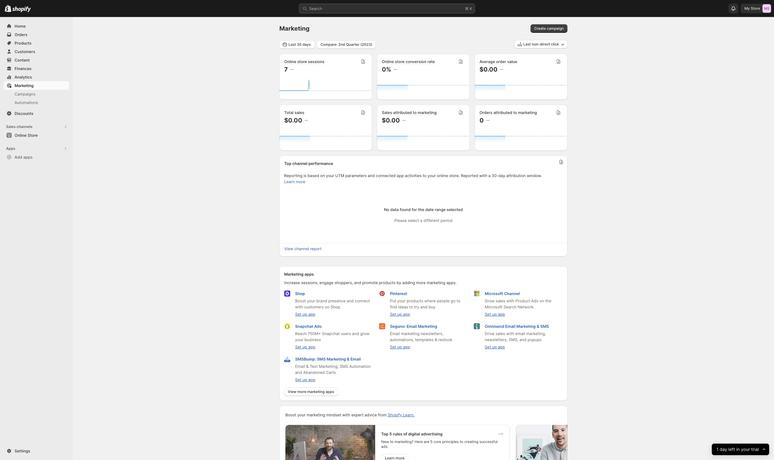 Task type: locate. For each thing, give the bounding box(es) containing it.
up down ideas
[[398, 312, 402, 317]]

snapchat left users
[[322, 332, 340, 336]]

channel up is
[[293, 161, 308, 166]]

set up view more marketing apps
[[295, 378, 302, 383]]

0 horizontal spatial 5
[[390, 432, 392, 437]]

5 inside new to marketing? here are 5 core principles to creating successful ads.
[[431, 440, 433, 444]]

channel inside button
[[295, 247, 309, 251]]

the
[[418, 207, 425, 212], [546, 299, 552, 304]]

2 horizontal spatial apps
[[326, 390, 334, 394]]

store for my store
[[751, 6, 761, 11]]

content link
[[4, 56, 69, 64]]

online up 0%
[[382, 59, 394, 64]]

last 30 days button
[[280, 40, 315, 49]]

0 vertical spatial snapchat
[[295, 324, 314, 329]]

newsletters, up templates
[[421, 332, 444, 336]]

1 horizontal spatial ads
[[532, 299, 539, 304]]

sales channels button
[[4, 123, 69, 131]]

digital
[[409, 432, 420, 437]]

1 vertical spatial sales
[[496, 299, 506, 304]]

customers
[[304, 305, 324, 310]]

utm
[[336, 173, 345, 178]]

1 vertical spatial a
[[421, 218, 423, 223]]

$0.00 down total sales
[[284, 117, 302, 124]]

1 horizontal spatial search
[[504, 305, 517, 310]]

shoppers,
[[335, 281, 353, 285]]

1 vertical spatial sales
[[6, 124, 16, 129]]

5 left rules
[[390, 432, 392, 437]]

1 horizontal spatial last
[[524, 42, 531, 46]]

sales attributed to marketing
[[382, 110, 437, 115]]

orders
[[15, 32, 27, 37], [480, 110, 493, 115]]

the inside the microsoft channel grow sales with product ads on the microsoft search network. set up app
[[546, 299, 552, 304]]

channel for top
[[293, 161, 308, 166]]

here
[[415, 440, 423, 444]]

and inside reporting is based on your utm parameters and connected app activities to your online store. reported with a 30-day attribution window. learn more
[[368, 173, 375, 178]]

rate
[[428, 59, 435, 64]]

0 horizontal spatial attributed
[[393, 110, 412, 115]]

up down abandoned
[[303, 378, 307, 383]]

up inside the microsoft channel grow sales with product ads on the microsoft search network. set up app
[[493, 312, 497, 317]]

newsletters, down 'drive'
[[485, 338, 508, 342]]

up inside pinterest put your products where people go to find ideas to try and buy set up app
[[398, 312, 402, 317]]

0 horizontal spatial last
[[289, 42, 296, 47]]

snapchat up reach
[[295, 324, 314, 329]]

channels
[[17, 124, 33, 129]]

newsletters, inside omnisend email marketing & sms drive sales with email marketing, newsletters, sms, and popups set up app
[[485, 338, 508, 342]]

no change image
[[394, 67, 397, 72], [500, 67, 504, 72], [305, 118, 308, 123], [403, 118, 406, 123], [487, 118, 490, 123]]

1 horizontal spatial shop
[[331, 305, 341, 310]]

30
[[297, 42, 302, 47]]

last for last 30 days
[[289, 42, 296, 47]]

sessions
[[308, 59, 325, 64]]

successful
[[480, 440, 498, 444]]

1 vertical spatial store
[[28, 133, 38, 138]]

and left connected
[[368, 173, 375, 178]]

non-
[[532, 42, 541, 46]]

store
[[298, 59, 307, 64], [395, 59, 405, 64]]

store left conversion at the right of page
[[395, 59, 405, 64]]

0 horizontal spatial products
[[379, 281, 396, 285]]

last left non-
[[524, 42, 531, 46]]

1 horizontal spatial snapchat
[[322, 332, 340, 336]]

microsoft up grow
[[485, 291, 504, 296]]

orders down home
[[15, 32, 27, 37]]

1 vertical spatial the
[[546, 299, 552, 304]]

set up app link down automations,
[[390, 345, 411, 350]]

app inside reporting is based on your utm parameters and connected app activities to your online store. reported with a 30-day attribution window. learn more
[[397, 173, 404, 178]]

view channel report button
[[281, 245, 326, 253]]

top up reporting
[[284, 161, 292, 166]]

2 vertical spatial sms
[[340, 364, 349, 369]]

reach
[[295, 332, 307, 336]]

view inside view channel report button
[[284, 247, 294, 251]]

0 vertical spatial the
[[418, 207, 425, 212]]

set down grow
[[485, 312, 491, 317]]

ads up 'network.'
[[532, 299, 539, 304]]

0 horizontal spatial store
[[298, 59, 307, 64]]

1 vertical spatial channel
[[295, 247, 309, 251]]

0 horizontal spatial store
[[28, 133, 38, 138]]

store for 7
[[298, 59, 307, 64]]

analytics link
[[4, 73, 69, 81]]

0 vertical spatial ads
[[532, 299, 539, 304]]

value
[[508, 59, 518, 64]]

up inside seguno: email marketing email marketing newsletters, automations, templates & restock set up app
[[398, 345, 402, 350]]

marketing up templates
[[418, 324, 438, 329]]

1 horizontal spatial day
[[720, 447, 728, 453]]

0 vertical spatial boost
[[295, 299, 306, 304]]

your up customers
[[307, 299, 316, 304]]

with inside reporting is based on your utm parameters and connected app activities to your online store. reported with a 30-day attribution window. learn more
[[480, 173, 488, 178]]

and right try
[[421, 305, 428, 310]]

app down customers
[[309, 312, 316, 317]]

online store
[[15, 133, 38, 138]]

your up ideas
[[398, 299, 406, 304]]

on inside shop boost your brand presence and connect with customers on shop set up app
[[325, 305, 330, 310]]

1 horizontal spatial $0.00
[[382, 117, 400, 124]]

0 horizontal spatial orders
[[15, 32, 27, 37]]

the right for
[[418, 207, 425, 212]]

set down 'drive'
[[485, 345, 491, 350]]

0 vertical spatial sales
[[295, 110, 305, 115]]

last non-direct click button
[[515, 40, 568, 49]]

0 vertical spatial view
[[284, 247, 294, 251]]

up down automations,
[[398, 345, 402, 350]]

0 horizontal spatial shop
[[295, 291, 305, 296]]

0 vertical spatial channel
[[293, 161, 308, 166]]

and inside smsbump: sms marketing & email email & text marketing, sms automation and abandoned carts set up app
[[295, 370, 302, 375]]

set up app link for omnisend email marketing & sms drive sales with email marketing, newsletters, sms, and popups set up app
[[485, 345, 505, 350]]

channel for view
[[295, 247, 309, 251]]

0 vertical spatial orders
[[15, 32, 27, 37]]

products up try
[[407, 299, 424, 304]]

set down reach
[[295, 345, 302, 350]]

create
[[535, 26, 546, 31]]

set inside smsbump: sms marketing & email email & text marketing, sms automation and abandoned carts set up app
[[295, 378, 302, 383]]

2 last from the left
[[289, 42, 296, 47]]

up down 'drive'
[[493, 345, 497, 350]]

marketing up increase
[[284, 272, 304, 277]]

marketing up email
[[517, 324, 536, 329]]

on inside reporting is based on your utm parameters and connected app activities to your online store. reported with a 30-day attribution window. learn more
[[321, 173, 325, 178]]

advertising
[[421, 432, 443, 437]]

0 horizontal spatial search
[[309, 6, 322, 11]]

the right product
[[546, 299, 552, 304]]

sales for sales channels
[[6, 124, 16, 129]]

$0.00
[[480, 66, 498, 73], [284, 117, 302, 124], [382, 117, 400, 124]]

buy
[[429, 305, 436, 310]]

up up omnisend
[[493, 312, 497, 317]]

1 attributed from the left
[[393, 110, 412, 115]]

products left by
[[379, 281, 396, 285]]

2 vertical spatial apps
[[326, 390, 334, 394]]

store inside button
[[28, 133, 38, 138]]

learn.
[[403, 413, 415, 418]]

set up app link for microsoft channel grow sales with product ads on the microsoft search network. set up app
[[485, 312, 505, 317]]

rules
[[393, 432, 403, 437]]

orders up 0
[[480, 110, 493, 115]]

store left sessions
[[298, 59, 307, 64]]

app inside seguno: email marketing email marketing newsletters, automations, templates & restock set up app
[[403, 345, 411, 350]]

app down abandoned
[[309, 378, 316, 383]]

1 vertical spatial more
[[417, 281, 426, 285]]

1 horizontal spatial the
[[546, 299, 552, 304]]

up down customers
[[303, 312, 307, 317]]

attributed for 0
[[494, 110, 513, 115]]

(2023)
[[361, 42, 373, 47]]

store down sales channels button in the top left of the page
[[28, 133, 38, 138]]

your down reach
[[295, 338, 304, 342]]

set down automations,
[[390, 345, 397, 350]]

campaigns link
[[4, 90, 69, 98]]

& up marketing,
[[537, 324, 540, 329]]

up inside shop boost your brand presence and connect with customers on shop set up app
[[303, 312, 307, 317]]

activities
[[405, 173, 422, 178]]

seguno: email marketing email marketing newsletters, automations, templates & restock set up app
[[390, 324, 453, 350]]

with down shop link
[[295, 305, 303, 310]]

marketing inside omnisend email marketing & sms drive sales with email marketing, newsletters, sms, and popups set up app
[[517, 324, 536, 329]]

marketing,
[[319, 364, 339, 369]]

2 vertical spatial more
[[298, 390, 307, 394]]

top
[[284, 161, 292, 166], [382, 432, 389, 437]]

1 store from the left
[[298, 59, 307, 64]]

top for top 5 rules of digital advertising
[[382, 432, 389, 437]]

2 vertical spatial on
[[325, 305, 330, 310]]

add apps button
[[4, 153, 69, 162]]

your inside shop boost your brand presence and connect with customers on shop set up app
[[307, 299, 316, 304]]

0 horizontal spatial snapchat
[[295, 324, 314, 329]]

on down brand at the bottom of the page
[[325, 305, 330, 310]]

0 horizontal spatial top
[[284, 161, 292, 166]]

0 vertical spatial apps
[[23, 155, 33, 160]]

set up app link down 'drive'
[[485, 345, 505, 350]]

1 vertical spatial apps
[[305, 272, 314, 277]]

0 horizontal spatial a
[[421, 218, 423, 223]]

0 horizontal spatial ads
[[315, 324, 322, 329]]

attribution
[[507, 173, 526, 178]]

no data found for the date range selected
[[384, 207, 463, 212]]

your inside 'snapchat ads reach 750m+ snapchat users and grow your business set up app'
[[295, 338, 304, 342]]

0 horizontal spatial newsletters,
[[421, 332, 444, 336]]

and down email
[[520, 338, 527, 342]]

newsletters,
[[421, 332, 444, 336], [485, 338, 508, 342]]

to inside reporting is based on your utm parameters and connected app activities to your online store. reported with a 30-day attribution window. learn more
[[423, 173, 427, 178]]

set up app link for seguno: email marketing email marketing newsletters, automations, templates & restock set up app
[[390, 345, 411, 350]]

1 horizontal spatial sms
[[340, 364, 349, 369]]

with inside omnisend email marketing & sms drive sales with email marketing, newsletters, sms, and popups set up app
[[507, 332, 515, 336]]

1 horizontal spatial attributed
[[494, 110, 513, 115]]

set down find
[[390, 312, 397, 317]]

with up sms,
[[507, 332, 515, 336]]

more down is
[[296, 179, 306, 184]]

average
[[480, 59, 495, 64]]

shopify image
[[5, 5, 11, 12], [12, 6, 31, 12]]

2 horizontal spatial online
[[382, 59, 394, 64]]

to
[[413, 110, 417, 115], [514, 110, 518, 115], [423, 173, 427, 178], [457, 299, 461, 304], [410, 305, 413, 310], [390, 440, 394, 444], [460, 440, 464, 444]]

1 horizontal spatial products
[[407, 299, 424, 304]]

app down ideas
[[403, 312, 411, 317]]

is
[[304, 173, 307, 178]]

channel left report
[[295, 247, 309, 251]]

2 horizontal spatial $0.00
[[480, 66, 498, 73]]

1 vertical spatial on
[[540, 299, 545, 304]]

email inside omnisend email marketing & sms drive sales with email marketing, newsletters, sms, and popups set up app
[[506, 324, 516, 329]]

$0.00 down average
[[480, 66, 498, 73]]

set inside shop boost your brand presence and connect with customers on shop set up app
[[295, 312, 302, 317]]

conversion
[[406, 59, 427, 64]]

microsoft down grow
[[485, 305, 503, 310]]

your right in
[[742, 447, 751, 453]]

view for view channel report
[[284, 247, 294, 251]]

please select a different period
[[395, 218, 453, 223]]

ads
[[532, 299, 539, 304], [315, 324, 322, 329]]

1 vertical spatial day
[[720, 447, 728, 453]]

1 vertical spatial shop
[[331, 305, 341, 310]]

pinterest put your products where people go to find ideas to try and buy set up app
[[390, 291, 461, 317]]

0 horizontal spatial online
[[15, 133, 27, 138]]

1 vertical spatial 5
[[431, 440, 433, 444]]

0 vertical spatial more
[[296, 179, 306, 184]]

1 horizontal spatial a
[[489, 173, 491, 178]]

set up app link down customers
[[295, 312, 316, 317]]

your left online
[[428, 173, 436, 178]]

campaign
[[547, 26, 564, 31]]

$0.00 down sales attributed to marketing at the top of the page
[[382, 117, 400, 124]]

go
[[451, 299, 456, 304]]

0 horizontal spatial $0.00
[[284, 117, 302, 124]]

app down automations,
[[403, 345, 411, 350]]

1 horizontal spatial apps
[[305, 272, 314, 277]]

marketing up marketing,
[[327, 357, 346, 362]]

no change image for online
[[394, 67, 397, 72]]

boost
[[295, 299, 306, 304], [286, 413, 296, 418]]

view more marketing apps link
[[284, 388, 338, 396]]

more down abandoned
[[298, 390, 307, 394]]

0 vertical spatial newsletters,
[[421, 332, 444, 336]]

sales down omnisend
[[496, 332, 506, 336]]

day left attribution
[[499, 173, 506, 178]]

day right 1
[[720, 447, 728, 453]]

app inside omnisend email marketing & sms drive sales with email marketing, newsletters, sms, and popups set up app
[[498, 345, 505, 350]]

app up omnisend
[[498, 312, 505, 317]]

apps inside add apps button
[[23, 155, 33, 160]]

& left 'restock'
[[435, 338, 438, 342]]

app inside shop boost your brand presence and connect with customers on shop set up app
[[309, 312, 316, 317]]

1 horizontal spatial top
[[382, 432, 389, 437]]

sales inside the microsoft channel grow sales with product ads on the microsoft search network. set up app
[[496, 299, 506, 304]]

your inside pinterest put your products where people go to find ideas to try and buy set up app
[[398, 299, 406, 304]]

1 last from the left
[[524, 42, 531, 46]]

select
[[408, 218, 419, 223]]

online up no change image
[[284, 59, 297, 64]]

shop boost your brand presence and connect with customers on shop set up app
[[295, 291, 370, 317]]

set up app link down ideas
[[390, 312, 411, 317]]

apps right "add"
[[23, 155, 33, 160]]

from
[[378, 413, 387, 418]]

0 vertical spatial sales
[[382, 110, 392, 115]]

1 horizontal spatial online
[[284, 59, 297, 64]]

1 vertical spatial top
[[382, 432, 389, 437]]

0 vertical spatial top
[[284, 161, 292, 166]]

1 vertical spatial products
[[407, 299, 424, 304]]

for
[[412, 207, 417, 212]]

with left expert at the bottom left
[[343, 413, 351, 418]]

2 store from the left
[[395, 59, 405, 64]]

1 vertical spatial orders
[[480, 110, 493, 115]]

0 horizontal spatial sms
[[317, 357, 326, 362]]

on inside the microsoft channel grow sales with product ads on the microsoft search network. set up app
[[540, 299, 545, 304]]

1 horizontal spatial store
[[395, 59, 405, 64]]

0 horizontal spatial shopify image
[[5, 5, 11, 12]]

and down smsbump:
[[295, 370, 302, 375]]

more right adding
[[417, 281, 426, 285]]

view more marketing apps
[[288, 390, 334, 394]]

engage
[[320, 281, 334, 285]]

and left grow
[[352, 332, 359, 336]]

on right product
[[540, 299, 545, 304]]

shopify learn. link
[[388, 413, 415, 418]]

mindset
[[327, 413, 342, 418]]

shop down presence in the bottom of the page
[[331, 305, 341, 310]]

1 vertical spatial newsletters,
[[485, 338, 508, 342]]

no change image for orders
[[487, 118, 490, 123]]

up inside smsbump: sms marketing & email email & text marketing, sms automation and abandoned carts set up app
[[303, 378, 307, 383]]

2 vertical spatial sales
[[496, 332, 506, 336]]

marketing
[[418, 110, 437, 115], [519, 110, 537, 115], [427, 281, 446, 285], [401, 332, 420, 336], [308, 390, 325, 394], [307, 413, 325, 418]]

a left 30- on the top
[[489, 173, 491, 178]]

brand
[[317, 299, 328, 304]]

2 horizontal spatial sms
[[541, 324, 549, 329]]

set up app link
[[295, 312, 316, 317], [390, 312, 411, 317], [485, 312, 505, 317], [295, 345, 316, 350], [390, 345, 411, 350], [485, 345, 505, 350], [295, 378, 316, 383]]

1 vertical spatial sms
[[317, 357, 326, 362]]

& left text
[[306, 364, 309, 369]]

email right the seguno:
[[407, 324, 417, 329]]

set
[[295, 312, 302, 317], [390, 312, 397, 317], [485, 312, 491, 317], [295, 345, 302, 350], [390, 345, 397, 350], [485, 345, 491, 350], [295, 378, 302, 383]]

orders attributed to marketing
[[480, 110, 537, 115]]

no change image
[[291, 67, 294, 72]]

date
[[426, 207, 434, 212]]

app down omnisend
[[498, 345, 505, 350]]

products inside pinterest put your products where people go to find ideas to try and buy set up app
[[407, 299, 424, 304]]

quarter
[[346, 42, 360, 47]]

sales right total
[[295, 110, 305, 115]]

your inside dropdown button
[[742, 447, 751, 453]]

with left 30- on the top
[[480, 173, 488, 178]]

and
[[368, 173, 375, 178], [354, 281, 361, 285], [347, 299, 354, 304], [421, 305, 428, 310], [352, 332, 359, 336], [520, 338, 527, 342], [295, 370, 302, 375]]

create campaign button
[[531, 24, 568, 33]]

0 horizontal spatial apps
[[23, 155, 33, 160]]

view inside view more marketing apps link
[[288, 390, 297, 394]]

and inside pinterest put your products where people go to find ideas to try and buy set up app
[[421, 305, 428, 310]]

pinterest link
[[390, 291, 408, 296]]

sales inside button
[[6, 124, 16, 129]]

sessions,
[[301, 281, 319, 285]]

on right based
[[321, 173, 325, 178]]

0 vertical spatial store
[[751, 6, 761, 11]]

5 right are
[[431, 440, 433, 444]]

set up the snapchat ads link
[[295, 312, 302, 317]]

online for 0%
[[382, 59, 394, 64]]

set inside pinterest put your products where people go to find ideas to try and buy set up app
[[390, 312, 397, 317]]

apps inside view more marketing apps link
[[326, 390, 334, 394]]

boost your marketing mindset with expert advice from shopify learn.
[[286, 413, 415, 418]]

shopify
[[388, 413, 402, 418]]

0 horizontal spatial day
[[499, 173, 506, 178]]

no
[[384, 207, 390, 212]]

0 vertical spatial sms
[[541, 324, 549, 329]]

click
[[552, 42, 560, 46]]

1 horizontal spatial store
[[751, 6, 761, 11]]

1 vertical spatial ads
[[315, 324, 322, 329]]

0 vertical spatial microsoft
[[485, 291, 504, 296]]

boost inside shop boost your brand presence and connect with customers on shop set up app
[[295, 299, 306, 304]]

0 vertical spatial a
[[489, 173, 491, 178]]

email up email
[[506, 324, 516, 329]]

set up app link for pinterest put your products where people go to find ideas to try and buy set up app
[[390, 312, 411, 317]]

0 vertical spatial on
[[321, 173, 325, 178]]

my store image
[[763, 4, 772, 13]]

1 vertical spatial search
[[504, 305, 517, 310]]

1 vertical spatial view
[[288, 390, 297, 394]]

set up app link down business
[[295, 345, 316, 350]]

shop down increase
[[295, 291, 305, 296]]

sales
[[295, 110, 305, 115], [496, 299, 506, 304], [496, 332, 506, 336]]

0 horizontal spatial sales
[[6, 124, 16, 129]]

online store sessions
[[284, 59, 325, 64]]

1 horizontal spatial sales
[[382, 110, 392, 115]]

set inside omnisend email marketing & sms drive sales with email marketing, newsletters, sms, and popups set up app
[[485, 345, 491, 350]]

a right select
[[421, 218, 423, 223]]

1 horizontal spatial orders
[[480, 110, 493, 115]]

1 horizontal spatial 5
[[431, 440, 433, 444]]

$0.00 for average
[[480, 66, 498, 73]]

users
[[341, 332, 351, 336]]

a inside reporting is based on your utm parameters and connected app activities to your online store. reported with a 30-day attribution window. learn more
[[489, 173, 491, 178]]

ads up 750m+
[[315, 324, 322, 329]]

and inside omnisend email marketing & sms drive sales with email marketing, newsletters, sms, and popups set up app
[[520, 338, 527, 342]]

store right my
[[751, 6, 761, 11]]

2 attributed from the left
[[494, 110, 513, 115]]

0 vertical spatial shop
[[295, 291, 305, 296]]

0 vertical spatial day
[[499, 173, 506, 178]]

marketing link
[[4, 81, 69, 90]]

1 vertical spatial microsoft
[[485, 305, 503, 310]]

up down business
[[303, 345, 307, 350]]

1 horizontal spatial newsletters,
[[485, 338, 508, 342]]



Task type: describe. For each thing, give the bounding box(es) containing it.
last non-direct click
[[524, 42, 560, 46]]

discounts
[[15, 111, 33, 116]]

0%
[[382, 66, 392, 73]]

compare: 2nd quarter (2023)
[[321, 42, 373, 47]]

sms,
[[509, 338, 519, 342]]

$0.00 for total
[[284, 117, 302, 124]]

1 microsoft from the top
[[485, 291, 504, 296]]

marketing inside seguno: email marketing email marketing newsletters, automations, templates & restock set up app
[[418, 324, 438, 329]]

with inside shop boost your brand presence and connect with customers on shop set up app
[[295, 305, 303, 310]]

1
[[717, 447, 719, 453]]

7
[[284, 66, 288, 73]]

app inside the microsoft channel grow sales with product ads on the microsoft search network. set up app
[[498, 312, 505, 317]]

your left "utm" at the top left
[[326, 173, 335, 178]]

sales for sales attributed to marketing
[[382, 110, 392, 115]]

0 vertical spatial 5
[[390, 432, 392, 437]]

online inside button
[[15, 133, 27, 138]]

new to marketing? here are 5 core principles to creating successful ads.
[[382, 440, 498, 449]]

popups
[[528, 338, 542, 342]]

2 microsoft from the top
[[485, 305, 503, 310]]

left
[[729, 447, 736, 453]]

reported
[[461, 173, 479, 178]]

ads inside the microsoft channel grow sales with product ads on the microsoft search network. set up app
[[532, 299, 539, 304]]

email up automation at the left of page
[[351, 357, 361, 362]]

parameters
[[346, 173, 367, 178]]

principles
[[443, 440, 459, 444]]

up inside 'snapchat ads reach 750m+ snapchat users and grow your business set up app'
[[303, 345, 307, 350]]

marketing inside seguno: email marketing email marketing newsletters, automations, templates & restock set up app
[[401, 332, 420, 336]]

view for view more marketing apps
[[288, 390, 297, 394]]

up inside omnisend email marketing & sms drive sales with email marketing, newsletters, sms, and popups set up app
[[493, 345, 497, 350]]

ideas
[[399, 305, 409, 310]]

apps.
[[447, 281, 457, 285]]

home link
[[4, 22, 69, 30]]

grow
[[485, 299, 495, 304]]

email down the seguno:
[[390, 332, 400, 336]]

& inside seguno: email marketing email marketing newsletters, automations, templates & restock set up app
[[435, 338, 438, 342]]

2nd
[[339, 42, 345, 47]]

set inside seguno: email marketing email marketing newsletters, automations, templates & restock set up app
[[390, 345, 397, 350]]

30-
[[492, 173, 499, 178]]

smsbump: sms marketing & email link
[[295, 357, 361, 362]]

apps for marketing apps
[[305, 272, 314, 277]]

abandoned
[[303, 370, 325, 375]]

marketing apps
[[284, 272, 314, 277]]

smsbump: sms marketing & email email & text marketing, sms automation and abandoned carts set up app
[[295, 357, 371, 383]]

app inside pinterest put your products where people go to find ideas to try and buy set up app
[[403, 312, 411, 317]]

discounts link
[[4, 109, 69, 118]]

0 vertical spatial products
[[379, 281, 396, 285]]

set inside 'snapchat ads reach 750m+ snapchat users and grow your business set up app'
[[295, 345, 302, 350]]

marketing inside smsbump: sms marketing & email email & text marketing, sms automation and abandoned carts set up app
[[327, 357, 346, 362]]

app inside smsbump: sms marketing & email email & text marketing, sms automation and abandoned carts set up app
[[309, 378, 316, 383]]

my
[[745, 6, 751, 11]]

products
[[15, 41, 32, 46]]

automation
[[350, 364, 371, 369]]

settings link
[[4, 447, 69, 456]]

sales channels
[[6, 124, 33, 129]]

sms inside omnisend email marketing & sms drive sales with email marketing, newsletters, sms, and popups set up app
[[541, 324, 549, 329]]

microsoft channel link
[[485, 291, 520, 296]]

day inside reporting is based on your utm parameters and connected app activities to your online store. reported with a 30-day attribution window. learn more
[[499, 173, 506, 178]]

set up app link for snapchat ads reach 750m+ snapchat users and grow your business set up app
[[295, 345, 316, 350]]

selected
[[447, 207, 463, 212]]

last 30 days
[[289, 42, 311, 47]]

online for 7
[[284, 59, 297, 64]]

where
[[425, 299, 436, 304]]

text
[[310, 364, 318, 369]]

restock
[[439, 338, 453, 342]]

shop link
[[295, 291, 305, 296]]

apps for add apps
[[23, 155, 33, 160]]

channel
[[505, 291, 520, 296]]

online store link
[[4, 131, 69, 140]]

1 day left in your trial
[[717, 447, 760, 453]]

presence
[[329, 299, 346, 304]]

adding
[[403, 281, 415, 285]]

settings
[[15, 449, 30, 454]]

finances link
[[4, 64, 69, 73]]

carts
[[326, 370, 336, 375]]

$0.00 for sales
[[382, 117, 400, 124]]

apps
[[6, 146, 15, 151]]

microsoft channel grow sales with product ads on the microsoft search network. set up app
[[485, 291, 552, 317]]

apps button
[[4, 145, 69, 153]]

reporting is based on your utm parameters and connected app activities to your online store. reported with a 30-day attribution window. learn more
[[284, 173, 542, 184]]

home
[[15, 24, 26, 29]]

marketing down analytics
[[15, 83, 34, 88]]

and inside 'snapchat ads reach 750m+ snapchat users and grow your business set up app'
[[352, 332, 359, 336]]

promote
[[363, 281, 378, 285]]

no change image for average
[[500, 67, 504, 72]]

and left the promote
[[354, 281, 361, 285]]

1 horizontal spatial shopify image
[[12, 6, 31, 12]]

smsbump:
[[295, 357, 316, 362]]

top 5 rules of digital advertising
[[382, 432, 443, 437]]

1 vertical spatial snapchat
[[322, 332, 340, 336]]

of
[[404, 432, 408, 437]]

last for last non-direct click
[[524, 42, 531, 46]]

network.
[[518, 305, 535, 310]]

more inside reporting is based on your utm parameters and connected app activities to your online store. reported with a 30-day attribution window. learn more
[[296, 179, 306, 184]]

found
[[400, 207, 411, 212]]

store for online store
[[28, 133, 38, 138]]

period
[[441, 218, 453, 223]]

compare: 2nd quarter (2023) button
[[317, 40, 376, 49]]

grow
[[361, 332, 370, 336]]

advice
[[365, 413, 377, 418]]

connected
[[376, 173, 396, 178]]

campaigns
[[15, 92, 35, 97]]

no change image for total
[[305, 118, 308, 123]]

sales inside omnisend email marketing & sms drive sales with email marketing, newsletters, sms, and popups set up app
[[496, 332, 506, 336]]

store for 0%
[[395, 59, 405, 64]]

orders for orders
[[15, 32, 27, 37]]

ads inside 'snapchat ads reach 750m+ snapchat users and grow your business set up app'
[[315, 324, 322, 329]]

& inside omnisend email marketing & sms drive sales with email marketing, newsletters, sms, and popups set up app
[[537, 324, 540, 329]]

no change image for sales
[[403, 118, 406, 123]]

set up app link for smsbump: sms marketing & email email & text marketing, sms automation and abandoned carts set up app
[[295, 378, 316, 383]]

attributed for $0.00
[[393, 110, 412, 115]]

1 vertical spatial boost
[[286, 413, 296, 418]]

email down smsbump:
[[295, 364, 305, 369]]

your down view more marketing apps link
[[298, 413, 306, 418]]

set up app link for shop boost your brand presence and connect with customers on shop set up app
[[295, 312, 316, 317]]

top for top channel performance
[[284, 161, 292, 166]]

omnisend email marketing & sms drive sales with email marketing, newsletters, sms, and popups set up app
[[485, 324, 549, 350]]

set inside the microsoft channel grow sales with product ads on the microsoft search network. set up app
[[485, 312, 491, 317]]

total
[[284, 110, 294, 115]]

with inside the microsoft channel grow sales with product ads on the microsoft search network. set up app
[[507, 299, 515, 304]]

compare:
[[321, 42, 338, 47]]

0 vertical spatial search
[[309, 6, 322, 11]]

orders for orders attributed to marketing
[[480, 110, 493, 115]]

& up automation at the left of page
[[347, 357, 350, 362]]

snapchat ads reach 750m+ snapchat users and grow your business set up app
[[295, 324, 370, 350]]

top channel performance
[[284, 161, 333, 166]]

search inside the microsoft channel grow sales with product ads on the microsoft search network. set up app
[[504, 305, 517, 310]]

app inside 'snapchat ads reach 750m+ snapchat users and grow your business set up app'
[[309, 345, 316, 350]]

k
[[470, 6, 473, 11]]

online store conversion rate
[[382, 59, 435, 64]]

new
[[382, 440, 389, 444]]

average order value
[[480, 59, 518, 64]]

marketing up last 30 days dropdown button
[[280, 25, 310, 32]]

newsletters, inside seguno: email marketing email marketing newsletters, automations, templates & restock set up app
[[421, 332, 444, 336]]

based
[[308, 173, 319, 178]]

and inside shop boost your brand presence and connect with customers on shop set up app
[[347, 299, 354, 304]]

order
[[496, 59, 507, 64]]

day inside dropdown button
[[720, 447, 728, 453]]

⌘ k
[[465, 6, 473, 11]]

omnisend email marketing & sms link
[[485, 324, 549, 329]]

people
[[437, 299, 450, 304]]

total sales
[[284, 110, 305, 115]]

0 horizontal spatial the
[[418, 207, 425, 212]]

seguno: email marketing link
[[390, 324, 438, 329]]



Task type: vqa. For each thing, say whether or not it's contained in the screenshot.


